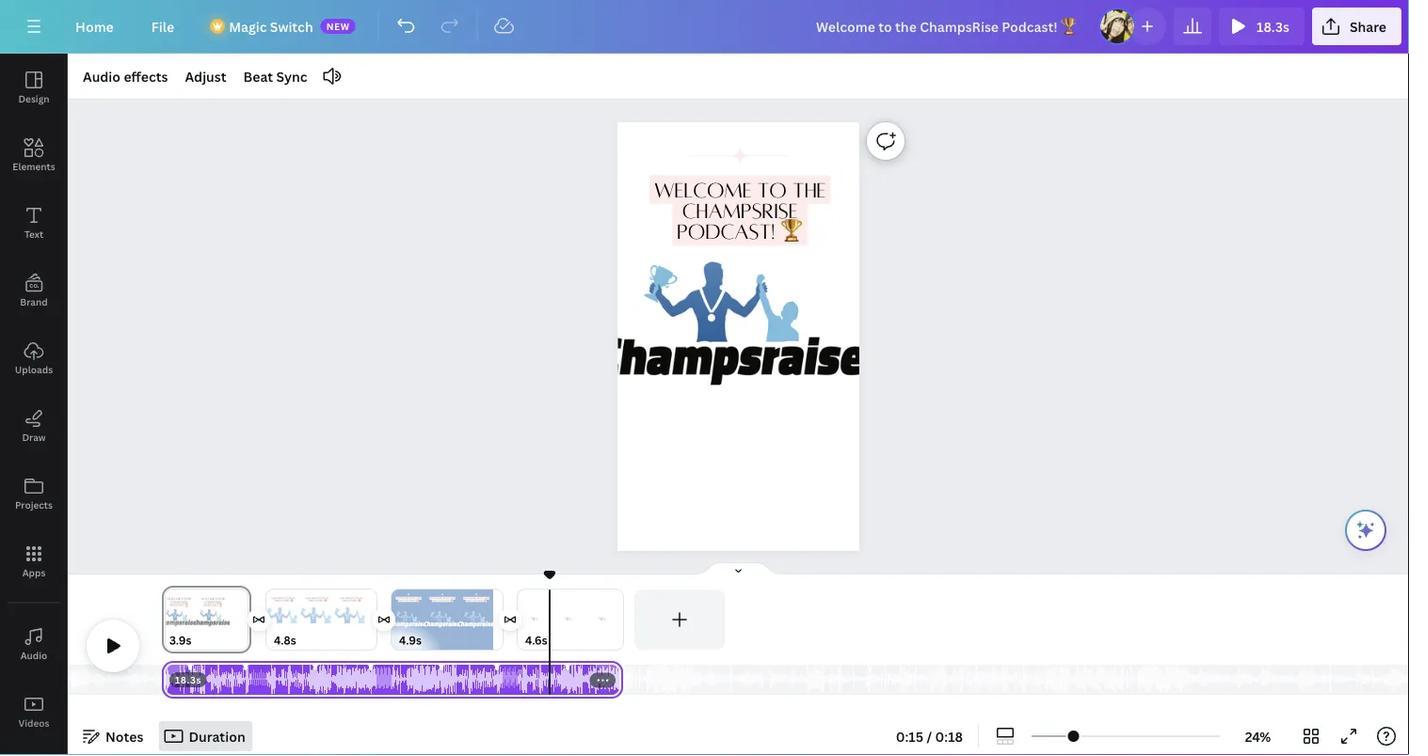 Task type: describe. For each thing, give the bounding box(es) containing it.
3 all from the left
[[360, 598, 363, 600]]

share button
[[1312, 8, 1402, 45]]

design
[[18, 92, 49, 105]]

3 enjoy from the left
[[466, 600, 472, 602]]

4.8s button
[[274, 632, 296, 650]]

audio for audio
[[20, 649, 47, 662]]

3 we're from the left
[[339, 598, 345, 600]]

text
[[24, 228, 43, 240]]

apps button
[[0, 528, 68, 596]]

3 🏀 from the left
[[358, 600, 360, 602]]

canva assistant image
[[1354, 520, 1377, 542]]

hide pages image
[[693, 562, 784, 577]]

trimming, end edge slider for 4.6s
[[610, 590, 623, 650]]

brand
[[20, 296, 48, 308]]

1 and from the left
[[416, 598, 421, 600]]

1 we're from the left
[[272, 598, 277, 600]]

trimming, end edge slider for 4.8s
[[363, 590, 376, 650]]

1 here from the left
[[278, 598, 282, 600]]

🏆
[[780, 220, 803, 244]]

1 🏈 from the left
[[416, 600, 418, 602]]

Design title text field
[[801, 8, 1091, 45]]

0:18
[[935, 728, 963, 746]]

1 so sit back, relax, and enjoy the show! 🏈 from the left
[[396, 598, 421, 602]]

apps
[[22, 567, 46, 579]]

effects
[[124, 67, 168, 85]]

draw
[[22, 431, 46, 444]]

draw button
[[0, 392, 68, 460]]

Page title text field
[[200, 632, 207, 650]]

adjust button
[[177, 61, 234, 91]]

side panel tab list
[[0, 54, 68, 756]]

2 things from the left
[[308, 600, 315, 602]]

24%
[[1245, 728, 1271, 746]]

design button
[[0, 54, 68, 121]]

1 so from the left
[[396, 598, 399, 600]]

trimming, start edge slider for 4.6s
[[518, 590, 531, 650]]

18.3s
[[1257, 17, 1289, 35]]

1 we're here to talk all things sports 🏀 from the left
[[272, 598, 295, 602]]

3 back, from the left
[[471, 598, 477, 600]]

3 things from the left
[[342, 600, 349, 602]]

2 🏈 from the left
[[450, 600, 452, 602]]

2 🏀 from the left
[[324, 600, 326, 602]]

beat sync
[[243, 67, 307, 85]]

trimming position slider
[[162, 665, 623, 696]]

3 so from the left
[[464, 598, 467, 600]]

4.6s
[[525, 633, 547, 649]]

sync
[[276, 67, 307, 85]]

the inside welcome to the champsrise podcast! 🏆
[[792, 178, 826, 202]]

0:15 / 0:18
[[896, 728, 963, 746]]

audio for audio effects
[[83, 67, 121, 85]]

2 we're here to talk all things sports 🏀 from the left
[[306, 598, 329, 602]]

3 sports from the left
[[350, 600, 357, 602]]

duration
[[189, 728, 245, 746]]

audio effects button
[[75, 61, 176, 91]]

notes button
[[75, 722, 151, 752]]

3 talk from the left
[[354, 598, 359, 600]]

1 sit from the left
[[400, 598, 402, 600]]

2 back, from the left
[[437, 598, 443, 600]]

/
[[927, 728, 932, 746]]

home
[[75, 17, 114, 35]]

welcome to the champsrise podcast! 🏆
[[654, 178, 826, 244]]

1 all from the left
[[292, 598, 295, 600]]

2 so from the left
[[430, 598, 433, 600]]

3 sit from the left
[[467, 598, 470, 600]]

2 and from the left
[[450, 598, 455, 600]]

2 here from the left
[[312, 598, 316, 600]]

trimming, start edge slider for 4.9s
[[392, 590, 405, 650]]



Task type: vqa. For each thing, say whether or not it's contained in the screenshot.
Search search box
no



Task type: locate. For each thing, give the bounding box(es) containing it.
enjoy
[[399, 600, 404, 602], [432, 600, 438, 602], [466, 600, 472, 602]]

1 horizontal spatial and
[[450, 598, 455, 600]]

1 🏀 from the left
[[290, 600, 292, 602]]

and
[[416, 598, 421, 600], [450, 598, 455, 600], [484, 598, 489, 600]]

2 horizontal spatial relax,
[[477, 598, 484, 600]]

2 horizontal spatial so sit back, relax, and enjoy the show! 🏈
[[464, 598, 489, 602]]

1 horizontal spatial back,
[[437, 598, 443, 600]]

so
[[396, 598, 399, 600], [430, 598, 433, 600], [464, 598, 467, 600]]

elements
[[12, 160, 55, 173]]

brand button
[[0, 257, 68, 325]]

file
[[151, 17, 174, 35]]

audio left the effects
[[83, 67, 121, 85]]

18.3s button
[[1219, 8, 1304, 45]]

24% button
[[1227, 722, 1289, 752]]

main menu bar
[[0, 0, 1409, 54]]

1 horizontal spatial talk
[[320, 598, 325, 600]]

1 horizontal spatial we're
[[306, 598, 311, 600]]

1 horizontal spatial sports
[[316, 600, 323, 602]]

text button
[[0, 189, 68, 257]]

2 horizontal spatial show!
[[477, 600, 483, 602]]

2 relax, from the left
[[443, 598, 450, 600]]

podcast!
[[677, 220, 774, 244]]

2 so sit back, relax, and enjoy the show! 🏈 from the left
[[430, 598, 455, 602]]

audio inside dropdown button
[[83, 67, 121, 85]]

0 horizontal spatial all
[[292, 598, 295, 600]]

1 show! from the left
[[409, 600, 416, 602]]

2 horizontal spatial 🏀
[[358, 600, 360, 602]]

1 talk from the left
[[286, 598, 291, 600]]

1 horizontal spatial so sit back, relax, and enjoy the show! 🏈
[[430, 598, 455, 602]]

trimming, end edge slider
[[234, 590, 251, 650], [363, 590, 376, 650], [489, 590, 503, 650], [610, 590, 623, 650], [606, 665, 623, 696]]

🏈
[[416, 600, 418, 602], [450, 600, 452, 602], [484, 600, 486, 602]]

0 horizontal spatial and
[[416, 598, 421, 600]]

2 enjoy from the left
[[432, 600, 438, 602]]

0 horizontal spatial talk
[[286, 598, 291, 600]]

0 horizontal spatial audio
[[20, 649, 47, 662]]

0 horizontal spatial show!
[[409, 600, 416, 602]]

3.9s button
[[169, 632, 192, 650]]

relax,
[[409, 598, 416, 600], [443, 598, 450, 600], [477, 598, 484, 600]]

trimming, start edge slider
[[162, 590, 179, 650], [266, 590, 280, 650], [392, 590, 405, 650], [518, 590, 531, 650], [162, 665, 179, 696]]

talk
[[286, 598, 291, 600], [320, 598, 325, 600], [354, 598, 359, 600]]

2 talk from the left
[[320, 598, 325, 600]]

2 horizontal spatial here
[[346, 598, 350, 600]]

0 horizontal spatial we're
[[272, 598, 277, 600]]

0 horizontal spatial 🏀
[[290, 600, 292, 602]]

1 enjoy from the left
[[399, 600, 404, 602]]

here
[[278, 598, 282, 600], [312, 598, 316, 600], [346, 598, 350, 600]]

1 horizontal spatial audio
[[83, 67, 121, 85]]

2 horizontal spatial sports
[[350, 600, 357, 602]]

2 all from the left
[[326, 598, 329, 600]]

0 vertical spatial audio
[[83, 67, 121, 85]]

1 horizontal spatial things
[[308, 600, 315, 602]]

1 relax, from the left
[[409, 598, 416, 600]]

🏀
[[290, 600, 292, 602], [324, 600, 326, 602], [358, 600, 360, 602]]

1 horizontal spatial we're here to talk all things sports 🏀
[[306, 598, 329, 602]]

0 horizontal spatial so sit back, relax, and enjoy the show! 🏈
[[396, 598, 421, 602]]

1 horizontal spatial show!
[[443, 600, 449, 602]]

audio up videos button
[[20, 649, 47, 662]]

1 horizontal spatial enjoy
[[432, 600, 438, 602]]

0 horizontal spatial sit
[[400, 598, 402, 600]]

magic
[[229, 17, 267, 35]]

3 we're here to talk all things sports 🏀 from the left
[[339, 598, 363, 602]]

0 horizontal spatial back,
[[403, 598, 409, 600]]

uploads
[[15, 363, 53, 376]]

2 horizontal spatial back,
[[471, 598, 477, 600]]

so sit back, relax, and enjoy the show! 🏈
[[396, 598, 421, 602], [430, 598, 455, 602], [464, 598, 489, 602]]

uploads button
[[0, 325, 68, 392]]

1 horizontal spatial so
[[430, 598, 433, 600]]

magic switch
[[229, 17, 313, 35]]

audio
[[83, 67, 121, 85], [20, 649, 47, 662]]

to inside welcome to the champsrise podcast! 🏆
[[757, 178, 787, 202]]

0 horizontal spatial relax,
[[409, 598, 416, 600]]

2 horizontal spatial we're
[[339, 598, 345, 600]]

show!
[[409, 600, 416, 602], [443, 600, 449, 602], [477, 600, 483, 602]]

starred image
[[0, 746, 68, 756]]

2 horizontal spatial so
[[464, 598, 467, 600]]

2 horizontal spatial all
[[360, 598, 363, 600]]

all
[[292, 598, 295, 600], [326, 598, 329, 600], [360, 598, 363, 600]]

videos button
[[0, 679, 68, 746]]

3 🏈 from the left
[[484, 600, 486, 602]]

trimming, start edge slider for 4.8s
[[266, 590, 280, 650]]

0 horizontal spatial we're here to talk all things sports 🏀
[[272, 598, 295, 602]]

1 things from the left
[[275, 600, 281, 602]]

we're here to talk all things sports 🏀
[[272, 598, 295, 602], [306, 598, 329, 602], [339, 598, 363, 602]]

0 horizontal spatial so
[[396, 598, 399, 600]]

2 horizontal spatial sit
[[467, 598, 470, 600]]

3 show! from the left
[[477, 600, 483, 602]]

0 horizontal spatial 🏈
[[416, 600, 418, 602]]

back,
[[403, 598, 409, 600], [437, 598, 443, 600], [471, 598, 477, 600]]

0 horizontal spatial sports
[[282, 600, 290, 602]]

the
[[792, 178, 826, 202], [405, 600, 408, 602], [439, 600, 442, 602], [473, 600, 476, 602]]

champsrise
[[682, 199, 798, 223]]

projects
[[15, 499, 53, 512]]

1 vertical spatial audio
[[20, 649, 47, 662]]

file button
[[136, 8, 189, 45]]

adjust
[[185, 67, 226, 85]]

welcome
[[654, 178, 752, 202]]

switch
[[270, 17, 313, 35]]

projects button
[[0, 460, 68, 528]]

2 horizontal spatial enjoy
[[466, 600, 472, 602]]

audio inside button
[[20, 649, 47, 662]]

videos
[[18, 717, 49, 730]]

share
[[1350, 17, 1386, 35]]

2 sit from the left
[[434, 598, 436, 600]]

sit
[[400, 598, 402, 600], [434, 598, 436, 600], [467, 598, 470, 600]]

0:15
[[896, 728, 923, 746]]

4.9s
[[399, 633, 422, 649]]

1 horizontal spatial all
[[326, 598, 329, 600]]

3.9s
[[169, 633, 192, 649]]

2 horizontal spatial 🏈
[[484, 600, 486, 602]]

4.8s
[[274, 633, 296, 649]]

audio button
[[0, 611, 68, 679]]

0 horizontal spatial here
[[278, 598, 282, 600]]

1 horizontal spatial 🏈
[[450, 600, 452, 602]]

1 horizontal spatial sit
[[434, 598, 436, 600]]

things
[[275, 600, 281, 602], [308, 600, 315, 602], [342, 600, 349, 602]]

notes
[[105, 728, 143, 746]]

new
[[326, 20, 350, 32]]

4.9s button
[[399, 632, 422, 650]]

2 show! from the left
[[443, 600, 449, 602]]

we're
[[272, 598, 277, 600], [306, 598, 311, 600], [339, 598, 345, 600]]

2 horizontal spatial things
[[342, 600, 349, 602]]

duration button
[[159, 722, 253, 752]]

3 relax, from the left
[[477, 598, 484, 600]]

3 here from the left
[[346, 598, 350, 600]]

to
[[757, 178, 787, 202], [283, 598, 286, 600], [317, 598, 320, 600], [351, 598, 354, 600]]

beat sync button
[[236, 61, 315, 91]]

trimming, end edge slider for 4.9s
[[489, 590, 503, 650]]

audio effects
[[83, 67, 168, 85]]

1 horizontal spatial 🏀
[[324, 600, 326, 602]]

2 horizontal spatial we're here to talk all things sports 🏀
[[339, 598, 363, 602]]

beat
[[243, 67, 273, 85]]

sports
[[282, 600, 290, 602], [316, 600, 323, 602], [350, 600, 357, 602]]

0 horizontal spatial enjoy
[[399, 600, 404, 602]]

3 so sit back, relax, and enjoy the show! 🏈 from the left
[[464, 598, 489, 602]]

elements button
[[0, 121, 68, 189]]

0 horizontal spatial things
[[275, 600, 281, 602]]

1 sports from the left
[[282, 600, 290, 602]]

2 horizontal spatial and
[[484, 598, 489, 600]]

4.6s button
[[525, 632, 547, 650]]

1 horizontal spatial here
[[312, 598, 316, 600]]

2 sports from the left
[[316, 600, 323, 602]]

1 back, from the left
[[403, 598, 409, 600]]

3 and from the left
[[484, 598, 489, 600]]

home link
[[60, 8, 129, 45]]

2 we're from the left
[[306, 598, 311, 600]]

1 horizontal spatial relax,
[[443, 598, 450, 600]]

2 horizontal spatial talk
[[354, 598, 359, 600]]



